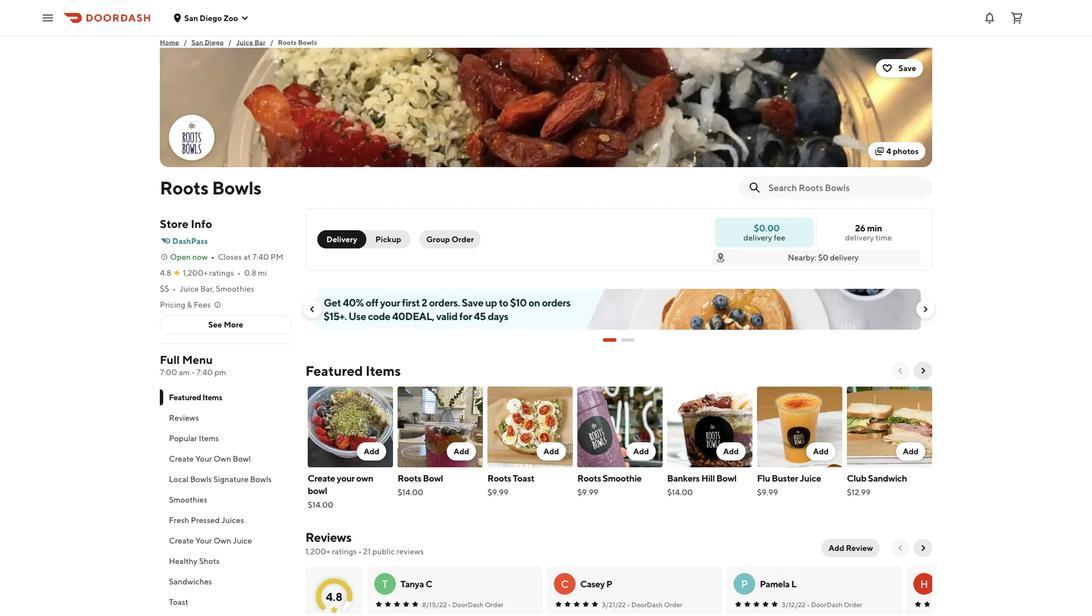 Task type: describe. For each thing, give the bounding box(es) containing it.
more
[[224, 320, 243, 329]]

• left the 0.8 at the top left of page
[[237, 268, 241, 278]]

save inside button
[[899, 63, 916, 73]]

delivery
[[326, 235, 357, 244]]

create your own bowl button
[[160, 449, 292, 469]]

healthy
[[169, 557, 198, 566]]

delivery inside "$0.00 delivery fee"
[[743, 233, 772, 242]]

home link
[[160, 36, 179, 48]]

1 vertical spatial next button of carousel image
[[919, 366, 928, 375]]

order methods option group
[[317, 230, 410, 249]]

at
[[244, 252, 251, 262]]

26
[[855, 223, 865, 233]]

casey
[[580, 579, 605, 590]]

doordash for c
[[631, 601, 663, 609]]

• right the now
[[211, 252, 214, 262]]

first
[[402, 296, 420, 309]]

• right 3/21/22
[[627, 601, 630, 609]]

roots bowls
[[160, 177, 261, 198]]

juice inside flu buster juice $9.99
[[800, 473, 821, 484]]

juices
[[221, 516, 244, 525]]

bar
[[255, 38, 265, 46]]

add for flu buster juice
[[813, 447, 829, 456]]

0 horizontal spatial ratings
[[209, 268, 234, 278]]

1 horizontal spatial previous button of carousel image
[[896, 366, 905, 375]]

reviews
[[396, 547, 424, 556]]

own
[[356, 473, 373, 484]]

add button for bankers hill bowl
[[716, 443, 746, 461]]

order inside group order 'button'
[[452, 235, 474, 244]]

&
[[187, 300, 192, 309]]

smoothie
[[603, 473, 642, 484]]

featured inside heading
[[305, 363, 363, 379]]

pm
[[214, 368, 226, 377]]

up
[[485, 296, 497, 309]]

1,200+ ratings •
[[183, 268, 241, 278]]

bowl inside button
[[233, 454, 251, 464]]

$9.99 for roots toast
[[487, 488, 509, 497]]

1 horizontal spatial p
[[741, 578, 748, 590]]

1,200+ inside reviews 1,200+ ratings • 21 public reviews
[[305, 547, 330, 556]]

• doordash order for p
[[807, 601, 862, 609]]

1 vertical spatial 4.8
[[326, 590, 343, 603]]

0.8
[[244, 268, 256, 278]]

doordash for p
[[811, 601, 842, 609]]

h
[[920, 578, 928, 590]]

flu
[[757, 473, 770, 484]]

review
[[846, 543, 873, 553]]

$9.99 for roots smoothie
[[577, 488, 598, 497]]

reviews 1,200+ ratings • 21 public reviews
[[305, 530, 424, 556]]

bowl inside bankers hill bowl $14.00
[[716, 473, 737, 484]]

full menu 7:00 am - 7:40 pm
[[160, 353, 226, 377]]

delivery for 26
[[845, 233, 874, 242]]

pamela
[[760, 579, 790, 590]]

flu buster juice $9.99
[[757, 473, 821, 497]]

juice bar link
[[236, 36, 265, 48]]

4 photos
[[886, 146, 919, 156]]

1 horizontal spatial c
[[561, 578, 569, 590]]

group order
[[426, 235, 474, 244]]

40deal,
[[392, 310, 434, 322]]

26 min delivery time
[[845, 223, 892, 242]]

2
[[422, 296, 427, 309]]

sandwiches
[[169, 577, 212, 586]]

popular items
[[169, 434, 219, 443]]

your inside create your own bowl $14.00
[[337, 473, 355, 484]]

0 vertical spatial 4.8
[[160, 268, 171, 278]]

signature
[[213, 475, 248, 484]]

own for bowl
[[214, 454, 231, 464]]

1 vertical spatial items
[[202, 393, 222, 402]]

add inside button
[[829, 543, 844, 553]]

roots bowl $14.00
[[398, 473, 443, 497]]

see more
[[208, 320, 243, 329]]

$$ • juice bar, smoothies
[[160, 284, 254, 293]]

photos
[[893, 146, 919, 156]]

san diego link
[[191, 36, 224, 48]]

• doordash order for c
[[627, 601, 683, 609]]

hill
[[701, 473, 715, 484]]

roots for roots toast $9.99
[[487, 473, 511, 484]]

your inside the get 40% off your first 2 orders. save up to $10 on orders $15+.  use code 40deal, valid for 45 days
[[380, 296, 400, 309]]

1 vertical spatial san
[[191, 38, 203, 46]]

open menu image
[[41, 11, 55, 25]]

1 vertical spatial featured items
[[169, 393, 222, 402]]

add for roots toast
[[543, 447, 559, 456]]

select promotional banner element
[[603, 330, 635, 350]]

previous image
[[896, 544, 905, 553]]

tanya c
[[400, 579, 432, 590]]

t
[[382, 578, 388, 590]]

1 / from the left
[[184, 38, 187, 46]]

$15+.
[[324, 310, 347, 322]]

create your own bowl
[[169, 454, 251, 464]]

7:00
[[160, 368, 177, 377]]

create your own bowl image
[[308, 387, 393, 468]]

save inside the get 40% off your first 2 orders. save up to $10 on orders $15+.  use code 40deal, valid for 45 days
[[462, 296, 483, 309]]

time
[[876, 233, 892, 242]]

• doordash order for t
[[448, 601, 504, 609]]

0 horizontal spatial c
[[426, 579, 432, 590]]

add for roots bowl
[[454, 447, 469, 456]]

bowls right local at the bottom left
[[190, 475, 212, 484]]

bankers hill bowl image
[[667, 387, 753, 468]]

min
[[867, 223, 882, 233]]

sandwich
[[868, 473, 907, 484]]

order for t
[[485, 601, 504, 609]]

smoothies inside button
[[169, 495, 207, 505]]

bar,
[[200, 284, 214, 293]]

reviews button
[[160, 408, 292, 428]]

juice up &
[[179, 284, 199, 293]]

local bowls signature bowls button
[[160, 469, 292, 490]]

now
[[192, 252, 208, 262]]

3/12/22
[[782, 601, 806, 609]]

healthy shots button
[[160, 551, 292, 572]]

club sandwich image
[[847, 387, 932, 468]]

Delivery radio
[[317, 230, 366, 249]]

public
[[372, 547, 395, 556]]

casey p
[[580, 579, 612, 590]]

order for p
[[844, 601, 862, 609]]

fresh pressed juices
[[169, 516, 244, 525]]

0 vertical spatial diego
[[200, 13, 222, 22]]

$$
[[160, 284, 169, 293]]

for
[[459, 310, 472, 322]]

local
[[169, 475, 189, 484]]

local bowls signature bowls
[[169, 475, 272, 484]]

4
[[886, 146, 891, 156]]

juice left bar
[[236, 38, 253, 46]]

full
[[160, 353, 180, 367]]

pm
[[270, 252, 283, 262]]

juice inside button
[[233, 536, 252, 545]]

store info
[[160, 217, 212, 231]]

save button
[[876, 59, 923, 77]]

$0.00 delivery fee
[[743, 223, 785, 242]]

bowl
[[308, 485, 327, 496]]

featured items heading
[[305, 362, 401, 380]]

create for juice
[[169, 536, 194, 545]]

21
[[363, 547, 371, 556]]

bankers
[[667, 473, 700, 484]]



Task type: locate. For each thing, give the bounding box(es) containing it.
toast inside "roots toast $9.99"
[[513, 473, 534, 484]]

next image
[[919, 544, 928, 553]]

2 your from the top
[[195, 536, 212, 545]]

0 vertical spatial your
[[195, 454, 212, 464]]

diego left zoo
[[200, 13, 222, 22]]

2 horizontal spatial /
[[270, 38, 273, 46]]

$9.99 inside "roots toast $9.99"
[[487, 488, 509, 497]]

your down pressed
[[195, 536, 212, 545]]

1 vertical spatial save
[[462, 296, 483, 309]]

create your own juice
[[169, 536, 252, 545]]

san
[[184, 13, 198, 22], [191, 38, 203, 46]]

0 horizontal spatial 1,200+
[[183, 268, 208, 278]]

1 horizontal spatial featured items
[[305, 363, 401, 379]]

featured items
[[305, 363, 401, 379], [169, 393, 222, 402]]

roots toast image
[[487, 387, 573, 468]]

dashpass
[[172, 236, 208, 246]]

add button for club sandwich
[[896, 443, 925, 461]]

smoothies down the 0.8 at the top left of page
[[216, 284, 254, 293]]

reviews inside reviews 1,200+ ratings • 21 public reviews
[[305, 530, 351, 545]]

items inside featured items heading
[[366, 363, 401, 379]]

bowls right the signature
[[250, 475, 272, 484]]

create for bowl
[[169, 454, 194, 464]]

flu buster juice image
[[757, 387, 842, 468]]

bowl inside roots bowl $14.00
[[423, 473, 443, 484]]

0 horizontal spatial • doordash order
[[448, 601, 504, 609]]

doordash
[[452, 601, 484, 609], [631, 601, 663, 609], [811, 601, 842, 609]]

smoothies button
[[160, 490, 292, 510]]

1,200+
[[183, 268, 208, 278], [305, 547, 330, 556]]

45
[[474, 310, 486, 322]]

1 horizontal spatial 4.8
[[326, 590, 343, 603]]

2 vertical spatial items
[[199, 434, 219, 443]]

2 horizontal spatial • doordash order
[[807, 601, 862, 609]]

$9.99 inside flu buster juice $9.99
[[757, 488, 778, 497]]

1 own from the top
[[214, 454, 231, 464]]

add for roots smoothie
[[633, 447, 649, 456]]

1 horizontal spatial doordash
[[631, 601, 663, 609]]

7 add button from the left
[[896, 443, 925, 461]]

roots inside roots bowl $14.00
[[398, 473, 421, 484]]

0 horizontal spatial previous button of carousel image
[[308, 305, 317, 314]]

bowl down roots bowl "image" on the bottom of the page
[[423, 473, 443, 484]]

info
[[191, 217, 212, 231]]

0 vertical spatial 1,200+
[[183, 268, 208, 278]]

1 vertical spatial featured
[[169, 393, 201, 402]]

1 vertical spatial smoothies
[[169, 495, 207, 505]]

0 items, open order cart image
[[1010, 11, 1024, 25]]

• right 3/12/22
[[807, 601, 810, 609]]

$9.99
[[487, 488, 509, 497], [577, 488, 598, 497], [757, 488, 778, 497]]

home / san diego / juice bar / roots bowls
[[160, 38, 317, 46]]

reviews up popular
[[169, 413, 199, 423]]

next button of carousel image
[[921, 305, 930, 314], [919, 366, 928, 375]]

p right casey
[[606, 579, 612, 590]]

0 vertical spatial ratings
[[209, 268, 234, 278]]

/
[[184, 38, 187, 46], [228, 38, 232, 46], [270, 38, 273, 46]]

featured items down the use
[[305, 363, 401, 379]]

ratings down closes
[[209, 268, 234, 278]]

reviews for reviews 1,200+ ratings • 21 public reviews
[[305, 530, 351, 545]]

0 horizontal spatial reviews
[[169, 413, 199, 423]]

0 vertical spatial reviews
[[169, 413, 199, 423]]

diego down the san diego zoo popup button
[[205, 38, 224, 46]]

0 horizontal spatial p
[[606, 579, 612, 590]]

4.8 left t
[[326, 590, 343, 603]]

2 horizontal spatial $14.00
[[667, 488, 693, 497]]

3 $9.99 from the left
[[757, 488, 778, 497]]

roots toast $9.99
[[487, 473, 534, 497]]

• right 8/15/22
[[448, 601, 451, 609]]

own down fresh pressed juices button
[[214, 536, 231, 545]]

-
[[191, 368, 195, 377]]

order
[[452, 235, 474, 244], [485, 601, 504, 609], [664, 601, 683, 609], [844, 601, 862, 609]]

0 vertical spatial create
[[169, 454, 194, 464]]

am
[[179, 368, 190, 377]]

1 horizontal spatial featured
[[305, 363, 363, 379]]

7:40 inside full menu 7:00 am - 7:40 pm
[[196, 368, 213, 377]]

0 vertical spatial featured
[[305, 363, 363, 379]]

smoothies
[[216, 284, 254, 293], [169, 495, 207, 505]]

2 add button from the left
[[447, 443, 476, 461]]

0 horizontal spatial your
[[337, 473, 355, 484]]

• doordash order right 3/12/22
[[807, 601, 862, 609]]

see
[[208, 320, 222, 329]]

items up reviews 'button'
[[202, 393, 222, 402]]

own for juice
[[214, 536, 231, 545]]

delivery right $0
[[830, 253, 859, 262]]

p left pamela
[[741, 578, 748, 590]]

1 horizontal spatial $14.00
[[398, 488, 423, 497]]

1 doordash from the left
[[452, 601, 484, 609]]

/ right 'home'
[[184, 38, 187, 46]]

doordash right 3/12/22
[[811, 601, 842, 609]]

pricing
[[160, 300, 185, 309]]

0 horizontal spatial featured items
[[169, 393, 222, 402]]

bowl up the signature
[[233, 454, 251, 464]]

1 vertical spatial your
[[195, 536, 212, 545]]

1 vertical spatial your
[[337, 473, 355, 484]]

roots for roots smoothie $9.99
[[577, 473, 601, 484]]

7:40 right at
[[252, 252, 269, 262]]

featured down $15+.
[[305, 363, 363, 379]]

0 horizontal spatial doordash
[[452, 601, 484, 609]]

$0
[[818, 253, 828, 262]]

$10
[[510, 296, 527, 309]]

on
[[529, 296, 540, 309]]

san up san diego link
[[184, 13, 198, 22]]

1 vertical spatial 1,200+
[[305, 547, 330, 556]]

$14.00 inside roots bowl $14.00
[[398, 488, 423, 497]]

orders.
[[429, 296, 460, 309]]

get
[[324, 296, 341, 309]]

2 $9.99 from the left
[[577, 488, 598, 497]]

ratings down reviews link
[[332, 547, 357, 556]]

pressed
[[191, 516, 220, 525]]

nearby: $0 delivery
[[788, 253, 859, 262]]

bowl right the hill
[[716, 473, 737, 484]]

1 vertical spatial toast
[[169, 598, 188, 607]]

0 vertical spatial toast
[[513, 473, 534, 484]]

1 horizontal spatial ratings
[[332, 547, 357, 556]]

own up local bowls signature bowls
[[214, 454, 231, 464]]

add
[[364, 447, 379, 456], [454, 447, 469, 456], [543, 447, 559, 456], [633, 447, 649, 456], [723, 447, 739, 456], [813, 447, 829, 456], [903, 447, 919, 456], [829, 543, 844, 553]]

roots inside "roots toast $9.99"
[[487, 473, 511, 484]]

1 horizontal spatial /
[[228, 38, 232, 46]]

popular
[[169, 434, 197, 443]]

your down popular items on the left bottom of the page
[[195, 454, 212, 464]]

• right $$
[[173, 284, 176, 293]]

1 your from the top
[[195, 454, 212, 464]]

1 vertical spatial diego
[[205, 38, 224, 46]]

juice down juices at the left bottom of the page
[[233, 536, 252, 545]]

buster
[[772, 473, 798, 484]]

• closes at 7:40 pm
[[211, 252, 283, 262]]

3 • doordash order from the left
[[807, 601, 862, 609]]

0 horizontal spatial toast
[[169, 598, 188, 607]]

0 horizontal spatial /
[[184, 38, 187, 46]]

shots
[[199, 557, 220, 566]]

2 own from the top
[[214, 536, 231, 545]]

1 horizontal spatial toast
[[513, 473, 534, 484]]

2 / from the left
[[228, 38, 232, 46]]

ratings inside reviews 1,200+ ratings • 21 public reviews
[[332, 547, 357, 556]]

pamela l
[[760, 579, 796, 590]]

5 add button from the left
[[716, 443, 746, 461]]

1 horizontal spatial your
[[380, 296, 400, 309]]

doordash for t
[[452, 601, 484, 609]]

san right home link
[[191, 38, 203, 46]]

• doordash order right 8/15/22
[[448, 601, 504, 609]]

bowls up info
[[212, 177, 261, 198]]

0 horizontal spatial bowl
[[233, 454, 251, 464]]

0 vertical spatial san
[[184, 13, 198, 22]]

delivery
[[743, 233, 772, 242], [845, 233, 874, 242], [830, 253, 859, 262]]

toast down roots toast image
[[513, 473, 534, 484]]

1 $9.99 from the left
[[487, 488, 509, 497]]

your
[[380, 296, 400, 309], [337, 473, 355, 484]]

popular items button
[[160, 428, 292, 449]]

home
[[160, 38, 179, 46]]

valid
[[436, 310, 458, 322]]

san diego zoo button
[[173, 13, 249, 22]]

0 horizontal spatial 7:40
[[196, 368, 213, 377]]

add review
[[829, 543, 873, 553]]

1 horizontal spatial $9.99
[[577, 488, 598, 497]]

2 horizontal spatial doordash
[[811, 601, 842, 609]]

add for club sandwich
[[903, 447, 919, 456]]

add for create your own bowl
[[364, 447, 379, 456]]

doordash right 8/15/22
[[452, 601, 484, 609]]

your for juice
[[195, 536, 212, 545]]

store
[[160, 217, 188, 231]]

toast inside button
[[169, 598, 188, 607]]

reviews down create your own bowl $14.00 on the bottom
[[305, 530, 351, 545]]

create down popular
[[169, 454, 194, 464]]

your left own
[[337, 473, 355, 484]]

open
[[170, 252, 191, 262]]

create up bowl
[[308, 473, 335, 484]]

tanya
[[400, 579, 424, 590]]

code
[[368, 310, 390, 322]]

healthy shots
[[169, 557, 220, 566]]

roots bowl image
[[398, 387, 483, 468]]

add button for roots bowl
[[447, 443, 476, 461]]

1 vertical spatial own
[[214, 536, 231, 545]]

/ right bar
[[270, 38, 273, 46]]

0 horizontal spatial save
[[462, 296, 483, 309]]

0 vertical spatial previous button of carousel image
[[308, 305, 317, 314]]

0 vertical spatial smoothies
[[216, 284, 254, 293]]

reviews link
[[305, 530, 351, 545]]

• left "21"
[[358, 547, 362, 556]]

$12.99
[[847, 488, 871, 497]]

1 horizontal spatial bowl
[[423, 473, 443, 484]]

0 vertical spatial save
[[899, 63, 916, 73]]

0 horizontal spatial featured
[[169, 393, 201, 402]]

3 add button from the left
[[537, 443, 566, 461]]

0 vertical spatial next button of carousel image
[[921, 305, 930, 314]]

2 vertical spatial create
[[169, 536, 194, 545]]

1 horizontal spatial • doordash order
[[627, 601, 683, 609]]

your
[[195, 454, 212, 464], [195, 536, 212, 545]]

featured items down -
[[169, 393, 222, 402]]

roots inside roots smoothie $9.99
[[577, 473, 601, 484]]

0 vertical spatial items
[[366, 363, 401, 379]]

3 / from the left
[[270, 38, 273, 46]]

menu
[[182, 353, 213, 367]]

•
[[211, 252, 214, 262], [237, 268, 241, 278], [173, 284, 176, 293], [358, 547, 362, 556], [448, 601, 451, 609], [627, 601, 630, 609], [807, 601, 810, 609]]

l
[[791, 579, 796, 590]]

see more button
[[160, 316, 291, 334]]

7:40
[[252, 252, 269, 262], [196, 368, 213, 377]]

7:40 right -
[[196, 368, 213, 377]]

bankers hill bowl $14.00
[[667, 473, 737, 497]]

1 add button from the left
[[357, 443, 386, 461]]

san diego zoo
[[184, 13, 238, 22]]

add button for roots toast
[[537, 443, 566, 461]]

your up 'code'
[[380, 296, 400, 309]]

c right tanya
[[426, 579, 432, 590]]

$0.00
[[754, 223, 780, 233]]

1 horizontal spatial save
[[899, 63, 916, 73]]

• doordash order
[[448, 601, 504, 609], [627, 601, 683, 609], [807, 601, 862, 609]]

reviews for reviews
[[169, 413, 199, 423]]

0 horizontal spatial 4.8
[[160, 268, 171, 278]]

1 horizontal spatial 7:40
[[252, 252, 269, 262]]

3 doordash from the left
[[811, 601, 842, 609]]

$9.99 inside roots smoothie $9.99
[[577, 488, 598, 497]]

create inside create your own bowl $14.00
[[308, 473, 335, 484]]

1 vertical spatial ratings
[[332, 547, 357, 556]]

club sandwich $12.99
[[847, 473, 907, 497]]

pickup
[[375, 235, 401, 244]]

• doordash order right 3/21/22
[[627, 601, 683, 609]]

0 vertical spatial featured items
[[305, 363, 401, 379]]

items
[[366, 363, 401, 379], [202, 393, 222, 402], [199, 434, 219, 443]]

your for bowl
[[195, 454, 212, 464]]

create for bowl
[[308, 473, 335, 484]]

$14.00 inside bankers hill bowl $14.00
[[667, 488, 693, 497]]

1,200+ down reviews link
[[305, 547, 330, 556]]

c
[[561, 578, 569, 590], [426, 579, 432, 590]]

0 horizontal spatial smoothies
[[169, 495, 207, 505]]

4.8 up $$
[[160, 268, 171, 278]]

1 horizontal spatial reviews
[[305, 530, 351, 545]]

2 doordash from the left
[[631, 601, 663, 609]]

create your own bowl $14.00
[[308, 473, 373, 510]]

toast button
[[160, 592, 292, 613]]

add for bankers hill bowl
[[723, 447, 739, 456]]

add button for flu buster juice
[[806, 443, 836, 461]]

doordash right 3/21/22
[[631, 601, 663, 609]]

create up healthy
[[169, 536, 194, 545]]

1 horizontal spatial smoothies
[[216, 284, 254, 293]]

your inside create your own bowl button
[[195, 454, 212, 464]]

add button for roots smoothie
[[626, 443, 656, 461]]

smoothies up fresh
[[169, 495, 207, 505]]

toast
[[513, 473, 534, 484], [169, 598, 188, 607]]

4.8
[[160, 268, 171, 278], [326, 590, 343, 603]]

0 vertical spatial own
[[214, 454, 231, 464]]

1 • doordash order from the left
[[448, 601, 504, 609]]

juice
[[236, 38, 253, 46], [179, 284, 199, 293], [800, 473, 821, 484], [233, 536, 252, 545]]

delivery left fee
[[743, 233, 772, 242]]

0 horizontal spatial $14.00
[[308, 500, 333, 510]]

items inside popular items "button"
[[199, 434, 219, 443]]

c left casey
[[561, 578, 569, 590]]

pricing & fees
[[160, 300, 211, 309]]

roots for roots bowls
[[160, 177, 209, 198]]

ratings
[[209, 268, 234, 278], [332, 547, 357, 556]]

0 horizontal spatial $9.99
[[487, 488, 509, 497]]

your inside create your own juice button
[[195, 536, 212, 545]]

juice right buster
[[800, 473, 821, 484]]

roots smoothie image
[[577, 387, 663, 468]]

4 add button from the left
[[626, 443, 656, 461]]

featured down am
[[169, 393, 201, 402]]

delivery inside "26 min delivery time"
[[845, 233, 874, 242]]

bowls right bar
[[298, 38, 317, 46]]

0 vertical spatial your
[[380, 296, 400, 309]]

previous button of carousel image
[[308, 305, 317, 314], [896, 366, 905, 375]]

1 horizontal spatial 1,200+
[[305, 547, 330, 556]]

delivery left time
[[845, 233, 874, 242]]

fresh pressed juices button
[[160, 510, 292, 531]]

1,200+ down the now
[[183, 268, 208, 278]]

1 vertical spatial 7:40
[[196, 368, 213, 377]]

roots for roots bowl $14.00
[[398, 473, 421, 484]]

2 horizontal spatial bowl
[[716, 473, 737, 484]]

2 horizontal spatial $9.99
[[757, 488, 778, 497]]

roots bowls image
[[160, 48, 932, 167], [170, 116, 213, 159]]

notification bell image
[[983, 11, 997, 25]]

reviews inside 'button'
[[169, 413, 199, 423]]

order for c
[[664, 601, 683, 609]]

8/15/22
[[422, 601, 447, 609]]

items up create your own bowl
[[199, 434, 219, 443]]

0 vertical spatial 7:40
[[252, 252, 269, 262]]

1 vertical spatial reviews
[[305, 530, 351, 545]]

Item Search search field
[[768, 181, 923, 194]]

/ left juice bar link
[[228, 38, 232, 46]]

add button for create your own bowl
[[357, 443, 386, 461]]

$14.00 inside create your own bowl $14.00
[[308, 500, 333, 510]]

• inside reviews 1,200+ ratings • 21 public reviews
[[358, 547, 362, 556]]

open now
[[170, 252, 208, 262]]

Pickup radio
[[360, 230, 410, 249]]

get 40% off your first 2 orders. save up to $10 on orders $15+.  use code 40deal, valid for 45 days
[[324, 296, 571, 322]]

items down 'code'
[[366, 363, 401, 379]]

6 add button from the left
[[806, 443, 836, 461]]

1 vertical spatial previous button of carousel image
[[896, 366, 905, 375]]

delivery for nearby:
[[830, 253, 859, 262]]

1 vertical spatial create
[[308, 473, 335, 484]]

2 • doordash order from the left
[[627, 601, 683, 609]]

toast down 'sandwiches'
[[169, 598, 188, 607]]



Task type: vqa. For each thing, say whether or not it's contained in the screenshot.
Ga
no



